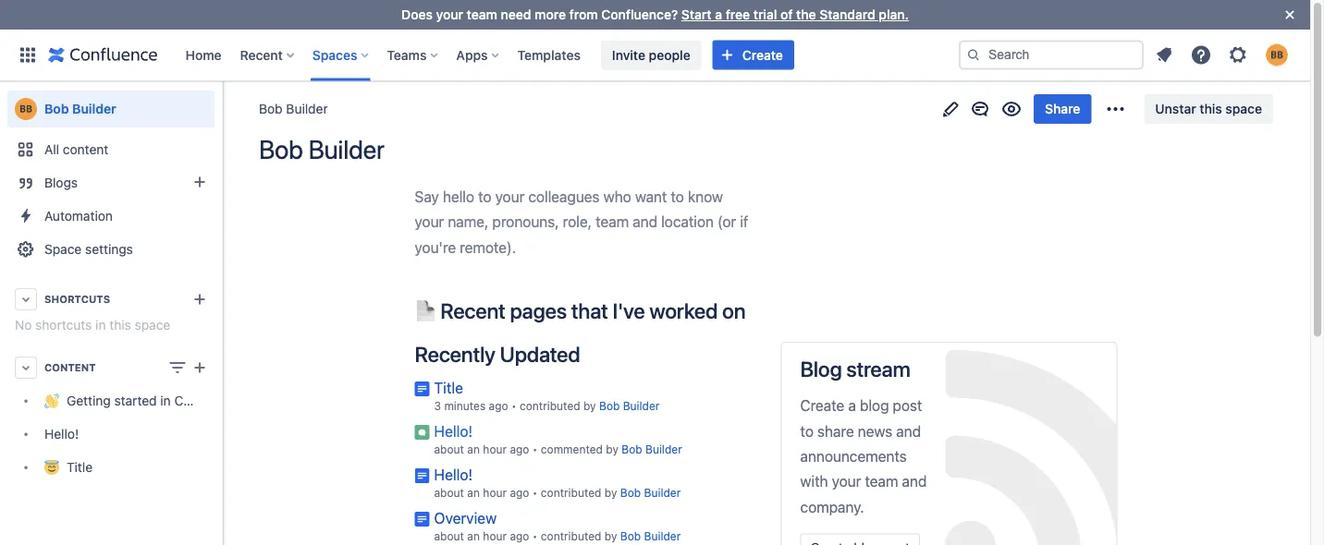 Task type: vqa. For each thing, say whether or not it's contained in the screenshot.
third about
yes



Task type: locate. For each thing, give the bounding box(es) containing it.
1 horizontal spatial title
[[434, 379, 463, 397]]

title inside title 3 minutes ago • contributed by bob builder
[[434, 379, 463, 397]]

recent up recently
[[441, 298, 506, 323]]

an inside overview about an hour ago • contributed by bob builder
[[467, 530, 480, 543]]

and down announcements
[[902, 473, 927, 491]]

create down trial
[[743, 47, 783, 62]]

by inside hello! about an hour ago • commented by bob builder
[[606, 443, 619, 456]]

(or
[[718, 213, 737, 231]]

2 about from the top
[[434, 487, 464, 500]]

confluence image
[[48, 44, 158, 66], [48, 44, 158, 66]]

teams
[[387, 47, 427, 62]]

3 hour from the top
[[483, 530, 507, 543]]

teams button
[[381, 40, 445, 70]]

an inside hello! about an hour ago • contributed by bob builder
[[467, 487, 480, 500]]

close image
[[1279, 4, 1302, 26]]

0 vertical spatial team
[[467, 7, 498, 22]]

to inside create a blog post to share news and announcements with your team and company.
[[801, 423, 814, 440]]

2 vertical spatial about
[[434, 530, 464, 543]]

hour down minutes
[[483, 443, 507, 456]]

0 vertical spatial contributed
[[520, 400, 581, 413]]

• down hello! about an hour ago • contributed by bob builder on the bottom of the page
[[533, 530, 538, 543]]

about up the overview link on the left of page
[[434, 487, 464, 500]]

1 hour from the top
[[483, 443, 507, 456]]

3 an from the top
[[467, 530, 480, 543]]

title inside space element
[[67, 460, 93, 475]]

about down 3
[[434, 443, 464, 456]]

title up 3
[[434, 379, 463, 397]]

contributed for overview
[[541, 530, 602, 543]]

about down overview
[[434, 530, 464, 543]]

0 horizontal spatial in
[[95, 318, 106, 333]]

2 vertical spatial contributed
[[541, 530, 602, 543]]

1 vertical spatial title
[[67, 460, 93, 475]]

•
[[512, 400, 517, 413], [533, 443, 538, 456], [533, 487, 538, 500], [533, 530, 538, 543]]

notification icon image
[[1154, 44, 1176, 66]]

your down announcements
[[832, 473, 862, 491]]

space down settings icon
[[1226, 101, 1263, 117]]

1 vertical spatial hour
[[483, 487, 507, 500]]

your inside create a blog post to share news and announcements with your team and company.
[[832, 473, 862, 491]]

builder inside hello! about an hour ago • contributed by bob builder
[[644, 487, 681, 500]]

title for title 3 minutes ago • contributed by bob builder
[[434, 379, 463, 397]]

1 horizontal spatial create
[[801, 397, 845, 415]]

hour up the overview link on the left of page
[[483, 487, 507, 500]]

collapse sidebar image
[[202, 91, 242, 128]]

contributed
[[520, 400, 581, 413], [541, 487, 602, 500], [541, 530, 602, 543]]

• left the commented
[[533, 443, 538, 456]]

1 vertical spatial in
[[160, 394, 171, 409]]

hello!
[[434, 423, 473, 440], [44, 427, 79, 442], [434, 466, 473, 484]]

more actions image
[[1105, 98, 1127, 120]]

hello! down getting
[[44, 427, 79, 442]]

2 horizontal spatial to
[[801, 423, 814, 440]]

by up hello! about an hour ago • commented by bob builder
[[584, 400, 596, 413]]

to right want
[[671, 188, 684, 205]]

a left free
[[715, 7, 723, 22]]

0 vertical spatial a
[[715, 7, 723, 22]]

contributed up overview about an hour ago • contributed by bob builder
[[541, 487, 602, 500]]

space settings
[[44, 242, 133, 257]]

bob inside space element
[[44, 101, 69, 117]]

bob inside hello! about an hour ago • contributed by bob builder
[[621, 487, 641, 500]]

by for overview about an hour ago • contributed by bob builder
[[605, 530, 617, 543]]

1 vertical spatial an
[[467, 487, 480, 500]]

hello! for hello!
[[44, 427, 79, 442]]

1 vertical spatial and
[[897, 423, 921, 440]]

a inside create a blog post to share news and announcements with your team and company.
[[849, 397, 856, 415]]

ago inside hello! about an hour ago • commented by bob builder
[[510, 443, 530, 456]]

recent button
[[235, 40, 301, 70]]

0 horizontal spatial this
[[109, 318, 131, 333]]

1 vertical spatial create
[[801, 397, 845, 415]]

contributed inside overview about an hour ago • contributed by bob builder
[[541, 530, 602, 543]]

0 vertical spatial title link
[[434, 379, 463, 397]]

create inside create "dropdown button"
[[743, 47, 783, 62]]

hello! inside hello! about an hour ago • contributed by bob builder
[[434, 466, 473, 484]]

with
[[801, 473, 828, 491]]

1 vertical spatial a
[[849, 397, 856, 415]]

1 vertical spatial title link
[[7, 451, 215, 485]]

in for shortcuts
[[95, 318, 106, 333]]

space down shortcuts dropdown button
[[135, 318, 170, 333]]

about inside hello! about an hour ago • contributed by bob builder
[[434, 487, 464, 500]]

start watching image
[[1001, 98, 1023, 120]]

1 an from the top
[[467, 443, 480, 456]]

pronouns,
[[493, 213, 559, 231]]

a left blog
[[849, 397, 856, 415]]

2 horizontal spatial team
[[865, 473, 899, 491]]

share
[[818, 423, 854, 440]]

hello! down minutes
[[434, 423, 473, 440]]

space
[[1226, 101, 1263, 117], [135, 318, 170, 333]]

hour down overview
[[483, 530, 507, 543]]

this down shortcuts dropdown button
[[109, 318, 131, 333]]

1 about from the top
[[434, 443, 464, 456]]

team
[[467, 7, 498, 22], [596, 213, 629, 231], [865, 473, 899, 491]]

by inside overview about an hour ago • contributed by bob builder
[[605, 530, 617, 543]]

hour for hello! about an hour ago • commented by bob builder
[[483, 443, 507, 456]]

0 horizontal spatial create
[[743, 47, 783, 62]]

0 horizontal spatial a
[[715, 7, 723, 22]]

hello! link up the overview link on the left of page
[[434, 466, 473, 484]]

2 vertical spatial an
[[467, 530, 480, 543]]

about for hello! about an hour ago • contributed by bob builder
[[434, 487, 464, 500]]

title link
[[434, 379, 463, 397], [7, 451, 215, 485]]

tree
[[7, 385, 243, 485]]

2 hour from the top
[[483, 487, 507, 500]]

0 horizontal spatial space
[[135, 318, 170, 333]]

contributed inside title 3 minutes ago • contributed by bob builder
[[520, 400, 581, 413]]

an down minutes
[[467, 443, 480, 456]]

minutes
[[444, 400, 486, 413]]

bob builder
[[44, 101, 116, 117], [259, 101, 328, 117], [259, 134, 385, 165]]

content
[[44, 362, 96, 374]]

0 vertical spatial about
[[434, 443, 464, 456]]

tree inside space element
[[7, 385, 243, 485]]

2 an from the top
[[467, 487, 480, 500]]

hour inside hello! about an hour ago • commented by bob builder
[[483, 443, 507, 456]]

ago inside hello! about an hour ago • contributed by bob builder
[[510, 487, 530, 500]]

contributed down hello! about an hour ago • contributed by bob builder on the bottom of the page
[[541, 530, 602, 543]]

banner
[[0, 29, 1311, 81]]

templates link
[[512, 40, 586, 70]]

hour for overview about an hour ago • contributed by bob builder
[[483, 530, 507, 543]]

bob builder link
[[7, 91, 215, 128], [259, 100, 328, 118], [599, 400, 660, 413], [622, 443, 682, 456], [621, 487, 681, 500], [621, 530, 681, 543]]

bob builder link for overview about an hour ago • contributed by bob builder
[[621, 530, 681, 543]]

hour
[[483, 443, 507, 456], [483, 487, 507, 500], [483, 530, 507, 543]]

0 horizontal spatial recent
[[240, 47, 283, 62]]

bob builder link for hello! about an hour ago • commented by bob builder
[[622, 443, 682, 456]]

0 vertical spatial this
[[1200, 101, 1223, 117]]

0 vertical spatial in
[[95, 318, 106, 333]]

getting started in confluence link
[[7, 385, 243, 418]]

by up overview about an hour ago • contributed by bob builder
[[605, 487, 617, 500]]

this right unstar
[[1200, 101, 1223, 117]]

about inside hello! about an hour ago • commented by bob builder
[[434, 443, 464, 456]]

hello! about an hour ago • contributed by bob builder
[[434, 466, 681, 500]]

location
[[662, 213, 714, 231]]

0 horizontal spatial to
[[478, 188, 492, 205]]

1 horizontal spatial team
[[596, 213, 629, 231]]

hour inside hello! about an hour ago • contributed by bob builder
[[483, 487, 507, 500]]

contributed inside hello! about an hour ago • contributed by bob builder
[[541, 487, 602, 500]]

0 horizontal spatial title link
[[7, 451, 215, 485]]

by
[[584, 400, 596, 413], [606, 443, 619, 456], [605, 487, 617, 500], [605, 530, 617, 543]]

apps button
[[451, 40, 507, 70]]

team down announcements
[[865, 473, 899, 491]]

title for title
[[67, 460, 93, 475]]

hello! link for hello! about an hour ago • contributed by bob builder
[[434, 466, 473, 484]]

1 vertical spatial about
[[434, 487, 464, 500]]

and down want
[[633, 213, 658, 231]]

create inside create a blog post to share news and announcements with your team and company.
[[801, 397, 845, 415]]

0 vertical spatial recent
[[240, 47, 283, 62]]

hello! link down minutes
[[434, 423, 473, 440]]

3 about from the top
[[434, 530, 464, 543]]

unstar this space button
[[1145, 94, 1274, 124]]

1 vertical spatial this
[[109, 318, 131, 333]]

to
[[478, 188, 492, 205], [671, 188, 684, 205], [801, 423, 814, 440]]

no shortcuts in this space
[[15, 318, 170, 333]]

title link up 3
[[434, 379, 463, 397]]

1 vertical spatial recent
[[441, 298, 506, 323]]

0 vertical spatial hour
[[483, 443, 507, 456]]

bob builder link for title 3 minutes ago • contributed by bob builder
[[599, 400, 660, 413]]

say
[[415, 188, 439, 205]]

1 horizontal spatial this
[[1200, 101, 1223, 117]]

and down post
[[897, 423, 921, 440]]

an inside hello! about an hour ago • commented by bob builder
[[467, 443, 480, 456]]

0 horizontal spatial title
[[67, 460, 93, 475]]

hello! inside hello! about an hour ago • commented by bob builder
[[434, 423, 473, 440]]

title down getting
[[67, 460, 93, 475]]

2 vertical spatial team
[[865, 473, 899, 491]]

1 vertical spatial space
[[135, 318, 170, 333]]

ago up hello! about an hour ago • contributed by bob builder on the bottom of the page
[[510, 443, 530, 456]]

getting started in confluence
[[67, 394, 243, 409]]

help icon image
[[1191, 44, 1213, 66]]

0 vertical spatial and
[[633, 213, 658, 231]]

team down who
[[596, 213, 629, 231]]

space inside button
[[1226, 101, 1263, 117]]

• inside hello! about an hour ago • contributed by bob builder
[[533, 487, 538, 500]]

0 vertical spatial title
[[434, 379, 463, 397]]

• up overview about an hour ago • contributed by bob builder
[[533, 487, 538, 500]]

• inside overview about an hour ago • contributed by bob builder
[[533, 530, 538, 543]]

0 vertical spatial create
[[743, 47, 783, 62]]

tree containing getting started in confluence
[[7, 385, 243, 485]]

create up share
[[801, 397, 845, 415]]

hello! up the overview link on the left of page
[[434, 466, 473, 484]]

an up the overview link on the left of page
[[467, 487, 480, 500]]

bob inside overview about an hour ago • contributed by bob builder
[[621, 530, 641, 543]]

create
[[743, 47, 783, 62], [801, 397, 845, 415]]

your down say
[[415, 213, 444, 231]]

company.
[[801, 499, 865, 516]]

1 horizontal spatial a
[[849, 397, 856, 415]]

shortcuts button
[[7, 283, 215, 316]]

to right hello
[[478, 188, 492, 205]]

blog
[[801, 357, 842, 382]]

• right minutes
[[512, 400, 517, 413]]

and
[[633, 213, 658, 231], [897, 423, 921, 440], [902, 473, 927, 491]]

share
[[1045, 101, 1081, 117]]

title
[[434, 379, 463, 397], [67, 460, 93, 475]]

recent
[[240, 47, 283, 62], [441, 298, 506, 323]]

invite people
[[612, 47, 691, 62]]

i've
[[613, 298, 645, 323]]

ago right minutes
[[489, 400, 508, 413]]

in right started
[[160, 394, 171, 409]]

recent right home
[[240, 47, 283, 62]]

• inside hello! about an hour ago • commented by bob builder
[[533, 443, 538, 456]]

in down shortcuts dropdown button
[[95, 318, 106, 333]]

ago down hello! about an hour ago • contributed by bob builder on the bottom of the page
[[510, 530, 530, 543]]

about inside overview about an hour ago • contributed by bob builder
[[434, 530, 464, 543]]

an for hello! about an hour ago • commented by bob builder
[[467, 443, 480, 456]]

edit this page image
[[940, 98, 962, 120]]

standard
[[820, 7, 876, 22]]

1 horizontal spatial in
[[160, 394, 171, 409]]

1 vertical spatial team
[[596, 213, 629, 231]]

an down overview
[[467, 530, 480, 543]]

an
[[467, 443, 480, 456], [467, 487, 480, 500], [467, 530, 480, 543]]

hello! link down getting
[[7, 418, 215, 451]]

2 vertical spatial hour
[[483, 530, 507, 543]]

ago inside overview about an hour ago • contributed by bob builder
[[510, 530, 530, 543]]

change view image
[[167, 357, 189, 379]]

contributed up hello! about an hour ago • commented by bob builder
[[520, 400, 581, 413]]

plan.
[[879, 7, 909, 22]]

about
[[434, 443, 464, 456], [434, 487, 464, 500], [434, 530, 464, 543]]

hello
[[443, 188, 475, 205]]

title link down getting started in confluence link at left bottom
[[7, 451, 215, 485]]

blog stream
[[801, 357, 911, 382]]

by down hello! about an hour ago • contributed by bob builder on the bottom of the page
[[605, 530, 617, 543]]

a
[[715, 7, 723, 22], [849, 397, 856, 415]]

0 vertical spatial space
[[1226, 101, 1263, 117]]

1 horizontal spatial space
[[1226, 101, 1263, 117]]

your right does
[[436, 7, 464, 22]]

this inside button
[[1200, 101, 1223, 117]]

ago up overview about an hour ago • contributed by bob builder
[[510, 487, 530, 500]]

by inside hello! about an hour ago • contributed by bob builder
[[605, 487, 617, 500]]

more
[[535, 7, 566, 22]]

team inside 'say hello to your colleagues who want to know your name, pronouns, role, team and location (or if you're remote).'
[[596, 213, 629, 231]]

team left need
[[467, 7, 498, 22]]

by inside title 3 minutes ago • contributed by bob builder
[[584, 400, 596, 413]]

by for hello! about an hour ago • contributed by bob builder
[[605, 487, 617, 500]]

started
[[114, 394, 157, 409]]

1 vertical spatial contributed
[[541, 487, 602, 500]]

by right the commented
[[606, 443, 619, 456]]

hello! inside space element
[[44, 427, 79, 442]]

0 vertical spatial an
[[467, 443, 480, 456]]

to left share
[[801, 423, 814, 440]]

create a blog post to share news and announcements with your team and company.
[[801, 397, 927, 516]]

hour inside overview about an hour ago • contributed by bob builder
[[483, 530, 507, 543]]

builder
[[72, 101, 116, 117], [286, 101, 328, 117], [308, 134, 385, 165], [623, 400, 660, 413], [646, 443, 682, 456], [644, 487, 681, 500], [644, 530, 681, 543]]



Task type: describe. For each thing, give the bounding box(es) containing it.
overview link
[[434, 510, 497, 527]]

1 horizontal spatial title link
[[434, 379, 463, 397]]

blogs
[[44, 175, 78, 191]]

confluence?
[[602, 7, 678, 22]]

2 vertical spatial and
[[902, 473, 927, 491]]

bob builder inside space element
[[44, 101, 116, 117]]

• inside title 3 minutes ago • contributed by bob builder
[[512, 400, 517, 413]]

hello! about an hour ago • commented by bob builder
[[434, 423, 682, 456]]

hello! link for hello! about an hour ago • commented by bob builder
[[434, 423, 473, 440]]

announcements
[[801, 448, 907, 466]]

📄 recent pages that i've worked on
[[415, 298, 746, 323]]

know
[[688, 188, 723, 205]]

1 horizontal spatial recent
[[441, 298, 506, 323]]

confluence
[[174, 394, 243, 409]]

if
[[740, 213, 749, 231]]

create for create a blog post to share news and announcements with your team and company.
[[801, 397, 845, 415]]

• for hello! about an hour ago • commented by bob builder
[[533, 443, 538, 456]]

shortcuts
[[35, 318, 92, 333]]

create a blog image
[[189, 171, 211, 193]]

and inside 'say hello to your colleagues who want to know your name, pronouns, role, team and location (or if you're remote).'
[[633, 213, 658, 231]]

unstar this space
[[1156, 101, 1263, 117]]

add shortcut image
[[189, 289, 211, 311]]

ago for hello! about an hour ago • commented by bob builder
[[510, 443, 530, 456]]

bob builder link for hello! about an hour ago • contributed by bob builder
[[621, 487, 681, 500]]

• for overview about an hour ago • contributed by bob builder
[[533, 530, 538, 543]]

create content image
[[189, 357, 211, 379]]

worked
[[650, 298, 718, 323]]

settings icon image
[[1228, 44, 1250, 66]]

your profile and preferences image
[[1266, 44, 1289, 66]]

start a free trial of the standard plan. link
[[682, 7, 909, 22]]

banner containing home
[[0, 29, 1311, 81]]

1 horizontal spatial to
[[671, 188, 684, 205]]

in for started
[[160, 394, 171, 409]]

bob inside hello! about an hour ago • commented by bob builder
[[622, 443, 643, 456]]

on
[[723, 298, 746, 323]]

stream
[[847, 357, 911, 382]]

start
[[682, 7, 712, 22]]

builder inside space element
[[72, 101, 116, 117]]

people
[[649, 47, 691, 62]]

appswitcher icon image
[[17, 44, 39, 66]]

builder inside overview about an hour ago • contributed by bob builder
[[644, 530, 681, 543]]

all
[[44, 142, 59, 157]]

colleagues
[[529, 188, 600, 205]]

free
[[726, 7, 750, 22]]

who
[[604, 188, 632, 205]]

share button
[[1034, 94, 1092, 124]]

automation link
[[7, 200, 215, 233]]

automation
[[44, 209, 113, 224]]

want
[[635, 188, 667, 205]]

Search field
[[959, 40, 1144, 70]]

name,
[[448, 213, 489, 231]]

hello! for hello! about an hour ago • commented by bob builder
[[434, 423, 473, 440]]

hello! for hello! about an hour ago • contributed by bob builder
[[434, 466, 473, 484]]

the
[[797, 7, 816, 22]]

from
[[570, 7, 598, 22]]

role,
[[563, 213, 592, 231]]

contributed for hello!
[[541, 487, 602, 500]]

create button
[[713, 40, 795, 70]]

news
[[858, 423, 893, 440]]

blog
[[860, 397, 889, 415]]

spaces button
[[307, 40, 376, 70]]

space settings link
[[7, 233, 215, 266]]

content button
[[7, 352, 215, 385]]

apps
[[456, 47, 488, 62]]

by for hello! about an hour ago • commented by bob builder
[[606, 443, 619, 456]]

about for overview about an hour ago • contributed by bob builder
[[434, 530, 464, 543]]

• for hello! about an hour ago • contributed by bob builder
[[533, 487, 538, 500]]

updated
[[500, 342, 581, 367]]

builder inside title 3 minutes ago • contributed by bob builder
[[623, 400, 660, 413]]

getting
[[67, 394, 111, 409]]

trial
[[754, 7, 777, 22]]

builder inside hello! about an hour ago • commented by bob builder
[[646, 443, 682, 456]]

overview
[[434, 510, 497, 527]]

global element
[[11, 29, 959, 81]]

home
[[185, 47, 222, 62]]

space element
[[0, 81, 243, 546]]

📄
[[415, 298, 436, 323]]

no
[[15, 318, 32, 333]]

ago for hello! about an hour ago • contributed by bob builder
[[510, 487, 530, 500]]

recently
[[415, 342, 496, 367]]

title 3 minutes ago • contributed by bob builder
[[434, 379, 660, 413]]

0 horizontal spatial team
[[467, 7, 498, 22]]

hour for hello! about an hour ago • contributed by bob builder
[[483, 487, 507, 500]]

an for hello! about an hour ago • contributed by bob builder
[[467, 487, 480, 500]]

about for hello! about an hour ago • commented by bob builder
[[434, 443, 464, 456]]

recent inside 'recent' dropdown button
[[240, 47, 283, 62]]

space
[[44, 242, 82, 257]]

all content link
[[7, 133, 215, 167]]

home link
[[180, 40, 227, 70]]

shortcuts
[[44, 294, 110, 306]]

spaces
[[313, 47, 357, 62]]

invite people button
[[601, 40, 702, 70]]

your up pronouns,
[[495, 188, 525, 205]]

blogs link
[[7, 167, 215, 200]]

commented
[[541, 443, 603, 456]]

invite
[[612, 47, 646, 62]]

pages
[[510, 298, 567, 323]]

that
[[572, 298, 608, 323]]

post
[[893, 397, 923, 415]]

team inside create a blog post to share news and announcements with your team and company.
[[865, 473, 899, 491]]

ago for overview about an hour ago • contributed by bob builder
[[510, 530, 530, 543]]

ago inside title 3 minutes ago • contributed by bob builder
[[489, 400, 508, 413]]

all content
[[44, 142, 109, 157]]

unstar
[[1156, 101, 1197, 117]]

create for create
[[743, 47, 783, 62]]

templates
[[518, 47, 581, 62]]

settings
[[85, 242, 133, 257]]

of
[[781, 7, 793, 22]]

bob inside title 3 minutes ago • contributed by bob builder
[[599, 400, 620, 413]]

content
[[63, 142, 109, 157]]

this inside space element
[[109, 318, 131, 333]]

an for overview about an hour ago • contributed by bob builder
[[467, 530, 480, 543]]

recently updated
[[415, 342, 581, 367]]

remote).
[[460, 239, 516, 256]]

does
[[402, 7, 433, 22]]

you're
[[415, 239, 456, 256]]

3
[[434, 400, 441, 413]]

copy image
[[744, 299, 766, 321]]

search image
[[967, 48, 982, 62]]

say hello to your colleagues who want to know your name, pronouns, role, team and location (or if you're remote).
[[415, 188, 752, 256]]

need
[[501, 7, 531, 22]]

does your team need more from confluence? start a free trial of the standard plan.
[[402, 7, 909, 22]]



